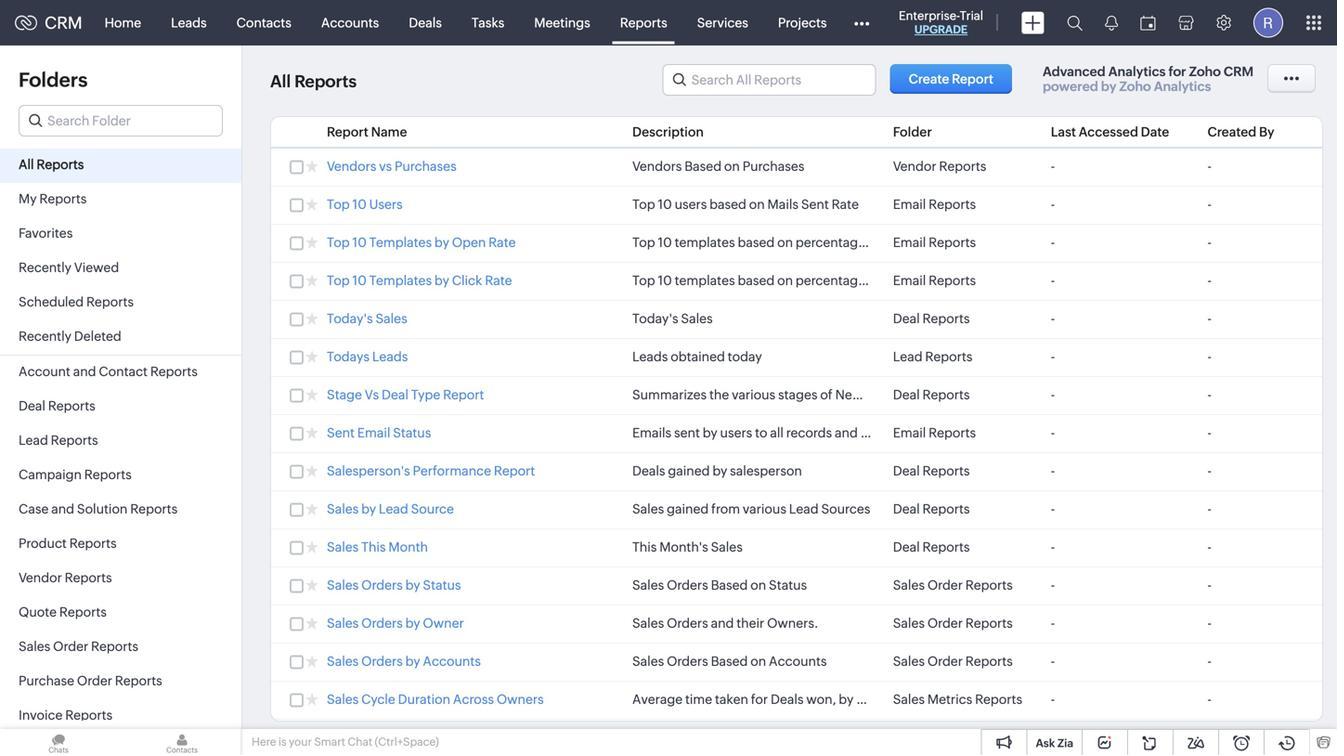 Task type: vqa. For each thing, say whether or not it's contained in the screenshot.


Task type: locate. For each thing, give the bounding box(es) containing it.
vendors
[[327, 159, 377, 174], [632, 159, 682, 174]]

0 horizontal spatial vendor reports
[[19, 570, 112, 585]]

scheduled
[[19, 294, 84, 309]]

recently down the scheduled
[[19, 329, 71, 344]]

email reports up the 'top 10 templates based on percentage of recipients who have clicked the email'
[[893, 235, 976, 250]]

recipients up the 'top 10 templates based on percentage of recipients who have clicked the email'
[[883, 235, 943, 250]]

report right type
[[443, 387, 484, 402]]

0 vertical spatial all reports
[[270, 72, 357, 91]]

owners.
[[767, 616, 819, 631]]

templates down users
[[369, 235, 432, 250]]

recently deleted
[[19, 329, 121, 344]]

orders for sales orders based on status
[[667, 578, 708, 593]]

1 horizontal spatial leads
[[372, 349, 408, 364]]

2 vertical spatial based
[[738, 273, 775, 288]]

templates down top 10 users based on mails sent rate
[[675, 235, 735, 250]]

1 have from the top
[[975, 235, 1004, 250]]

summarizes
[[632, 387, 707, 402]]

email up the 'top 10 templates based on percentage of recipients who have clicked the email'
[[893, 235, 926, 250]]

0 vertical spatial email
[[1078, 235, 1111, 250]]

all reports up 'my reports' at the top
[[19, 157, 84, 172]]

month's
[[660, 540, 708, 554]]

2 horizontal spatial deals
[[771, 692, 804, 707]]

this left month at the bottom of page
[[361, 540, 386, 554]]

0 horizontal spatial accounts
[[321, 15, 379, 30]]

for right taken
[[751, 692, 768, 707]]

sales order reports for sales orders based on status
[[893, 578, 1013, 593]]

product reports
[[19, 536, 117, 551]]

vendors for vendors based on purchases
[[632, 159, 682, 174]]

0 vertical spatial have
[[975, 235, 1004, 250]]

campaign
[[19, 467, 82, 482]]

purchases up mails
[[743, 159, 805, 174]]

1 vertical spatial templates
[[675, 273, 735, 288]]

0 vertical spatial vendor reports
[[893, 159, 987, 174]]

top for top 10 templates based on percentage of recipients who have opened the email
[[632, 235, 655, 250]]

0 horizontal spatial sent
[[327, 425, 355, 440]]

0 horizontal spatial all
[[19, 157, 34, 172]]

0 horizontal spatial their
[[737, 616, 765, 631]]

templates inside "top 10 templates by click rate" link
[[369, 273, 432, 288]]

Search All Reports text field
[[664, 65, 875, 95]]

email right "clicked"
[[1075, 273, 1108, 288]]

1 vertical spatial sent
[[327, 425, 355, 440]]

vendor reports
[[893, 159, 987, 174], [19, 570, 112, 585]]

2 today's from the left
[[632, 311, 679, 326]]

0 vertical spatial their
[[861, 425, 889, 440]]

10 for top 10 templates based on percentage of recipients who have opened the email
[[658, 235, 672, 250]]

favorites
[[19, 226, 73, 241]]

zoho up created
[[1189, 64, 1221, 79]]

have left opened
[[975, 235, 1004, 250]]

status
[[393, 425, 431, 440], [423, 578, 461, 593], [769, 578, 807, 593]]

0 horizontal spatial leads
[[171, 15, 207, 30]]

1 horizontal spatial all
[[270, 72, 291, 91]]

analytics up date
[[1154, 79, 1211, 94]]

1 vertical spatial of
[[868, 273, 881, 288]]

1 recently from the top
[[19, 260, 71, 275]]

email for top 10 templates based on percentage of recipients who have opened the email
[[1078, 235, 1111, 250]]

10 down vendors based on purchases on the top
[[658, 197, 672, 212]]

status down month at the bottom of page
[[423, 578, 461, 593]]

0 vertical spatial templates
[[675, 235, 735, 250]]

email down existing
[[893, 425, 926, 440]]

0 vertical spatial recipients
[[883, 235, 943, 250]]

email down vs
[[357, 425, 390, 440]]

today's sales up leads obtained today
[[632, 311, 713, 326]]

0 vertical spatial users
[[675, 197, 707, 212]]

orders for sales orders by status
[[361, 578, 403, 593]]

deals left the tasks
[[409, 15, 442, 30]]

recipients down "top 10 templates based on percentage of recipients who have opened the email"
[[883, 273, 943, 288]]

10 up leads obtained today
[[658, 273, 672, 288]]

top
[[327, 197, 350, 212], [632, 197, 655, 212], [327, 235, 350, 250], [632, 235, 655, 250], [327, 273, 350, 288], [632, 273, 655, 288]]

leads inside 'link'
[[372, 349, 408, 364]]

users down vendors based on purchases on the top
[[675, 197, 707, 212]]

1 horizontal spatial lead reports
[[893, 349, 973, 364]]

rate up "top 10 templates based on percentage of recipients who have opened the email"
[[832, 197, 859, 212]]

2 vertical spatial based
[[711, 654, 748, 669]]

by down salesperson's
[[361, 502, 376, 516]]

various up to
[[732, 387, 776, 402]]

stage
[[327, 387, 362, 402]]

order for sales orders based on status
[[928, 578, 963, 593]]

deal
[[893, 311, 920, 326], [382, 387, 409, 402], [893, 387, 920, 402], [19, 398, 45, 413], [893, 463, 920, 478], [893, 502, 920, 516], [893, 540, 920, 554], [900, 692, 927, 707]]

1 templates from the top
[[675, 235, 735, 250]]

today's up leads obtained today
[[632, 311, 679, 326]]

who for opened
[[946, 235, 972, 250]]

by up sales orders by accounts
[[405, 616, 420, 631]]

logo image
[[15, 15, 37, 30]]

order for sales orders based on accounts
[[928, 654, 963, 669]]

10 down top 10 users based on mails sent rate
[[658, 235, 672, 250]]

(ctrl+space)
[[375, 736, 439, 748]]

all
[[770, 425, 784, 440]]

1 horizontal spatial vendor
[[893, 159, 937, 174]]

deals left won,
[[771, 692, 804, 707]]

2 templates from the top
[[675, 273, 735, 288]]

1 today's from the left
[[327, 311, 373, 326]]

1 vertical spatial all reports
[[19, 157, 84, 172]]

sales order reports inside sales order reports link
[[19, 639, 138, 654]]

0 vertical spatial gained
[[668, 463, 710, 478]]

1 horizontal spatial today's
[[632, 311, 679, 326]]

orders up cycle
[[361, 654, 403, 669]]

1 horizontal spatial deals
[[632, 463, 666, 478]]

search element
[[1056, 0, 1094, 46]]

recently inside recently deleted link
[[19, 329, 71, 344]]

1 horizontal spatial users
[[720, 425, 753, 440]]

email reports down "top 10 templates based on percentage of recipients who have opened the email"
[[893, 273, 976, 288]]

zoho
[[1189, 64, 1221, 79], [1120, 79, 1151, 94]]

0 horizontal spatial all reports
[[19, 157, 84, 172]]

trial
[[960, 9, 984, 23]]

recently down 'favorites'
[[19, 260, 71, 275]]

0 vertical spatial based
[[710, 197, 747, 212]]

templates for click
[[369, 273, 432, 288]]

4 email reports from the top
[[893, 425, 976, 440]]

rate
[[832, 197, 859, 212], [489, 235, 516, 250], [485, 273, 512, 288]]

order
[[928, 578, 963, 593], [928, 616, 963, 631], [53, 639, 88, 654], [928, 654, 963, 669], [77, 673, 112, 688]]

sales order reports for sales orders based on accounts
[[893, 654, 1013, 669]]

vendors down description
[[632, 159, 682, 174]]

click
[[452, 273, 482, 288]]

their left status
[[861, 425, 889, 440]]

gained left from
[[667, 502, 709, 516]]

templates for top 10 templates based on percentage of recipients who have opened the email
[[675, 235, 735, 250]]

all reports
[[270, 72, 357, 91], [19, 157, 84, 172]]

won,
[[807, 692, 836, 707]]

this left month's
[[632, 540, 657, 554]]

top for top 10 templates by open rate
[[327, 235, 350, 250]]

1 email reports from the top
[[893, 197, 976, 212]]

opened
[[1006, 235, 1053, 250]]

orders down sales orders by status link
[[361, 616, 403, 631]]

Other Modules field
[[842, 8, 882, 38]]

0 vertical spatial the
[[1056, 235, 1075, 250]]

deal reports link
[[0, 390, 241, 424]]

0 vertical spatial various
[[732, 387, 776, 402]]

templates up obtained
[[675, 273, 735, 288]]

1 horizontal spatial sent
[[801, 197, 829, 212]]

1 horizontal spatial vendors
[[632, 159, 682, 174]]

2 vertical spatial deals
[[771, 692, 804, 707]]

0 vertical spatial sent
[[801, 197, 829, 212]]

deal reports
[[893, 311, 970, 326], [893, 387, 970, 402], [19, 398, 95, 413], [893, 463, 970, 478], [893, 502, 970, 516], [893, 540, 970, 554]]

deal reports for sales gained from various lead sources
[[893, 502, 970, 516]]

1 vertical spatial recipients
[[883, 273, 943, 288]]

1 today's sales from the left
[[327, 311, 407, 326]]

to
[[755, 425, 768, 440]]

stage vs deal type report link
[[327, 387, 484, 405]]

create
[[909, 72, 950, 86]]

0 horizontal spatial vendors
[[327, 159, 377, 174]]

duration
[[398, 692, 451, 707]]

2 vendors from the left
[[632, 159, 682, 174]]

2 recipients from the top
[[883, 273, 943, 288]]

case and solution reports
[[19, 502, 178, 516]]

crm link
[[15, 13, 82, 32]]

of up the 'top 10 templates based on percentage of recipients who have clicked the email'
[[868, 235, 881, 250]]

10 down "top 10 users" link
[[352, 235, 367, 250]]

various
[[732, 387, 776, 402], [743, 502, 787, 516]]

rate right click
[[485, 273, 512, 288]]

1 vertical spatial email
[[1075, 273, 1108, 288]]

lead reports up campaign
[[19, 433, 98, 448]]

1 vertical spatial templates
[[369, 273, 432, 288]]

1 horizontal spatial for
[[1169, 64, 1187, 79]]

create report
[[909, 72, 994, 86]]

orders down this month's sales
[[667, 578, 708, 593]]

today's up todays
[[327, 311, 373, 326]]

sent right mails
[[801, 197, 829, 212]]

0 vertical spatial recently
[[19, 260, 71, 275]]

percentage
[[796, 235, 866, 250], [796, 273, 866, 288]]

orders down sales orders based on status
[[667, 616, 708, 631]]

2 have from the top
[[975, 273, 1004, 288]]

based for status
[[711, 578, 748, 593]]

by right powered
[[1101, 79, 1117, 94]]

0 horizontal spatial deals
[[409, 15, 442, 30]]

top 10 templates by click rate link
[[327, 273, 512, 291]]

vendors vs purchases
[[327, 159, 457, 174]]

the down obtained
[[710, 387, 729, 402]]

status down "stage vs deal type report" link
[[393, 425, 431, 440]]

source
[[411, 502, 454, 516]]

all reports down "accounts" link
[[270, 72, 357, 91]]

all
[[270, 72, 291, 91], [19, 157, 34, 172]]

owner up sales orders by accounts
[[423, 616, 464, 631]]

1 templates from the top
[[369, 235, 432, 250]]

crm
[[45, 13, 82, 32], [1224, 64, 1254, 79]]

vendor reports down product reports
[[19, 570, 112, 585]]

2 recently from the top
[[19, 329, 71, 344]]

on
[[724, 159, 740, 174], [749, 197, 765, 212], [777, 235, 793, 250], [777, 273, 793, 288], [751, 578, 766, 593], [751, 654, 766, 669]]

enterprise-trial upgrade
[[899, 9, 984, 36]]

chats image
[[0, 729, 117, 755]]

1 horizontal spatial all reports
[[270, 72, 357, 91]]

who left "clicked"
[[946, 273, 972, 288]]

rate right open
[[489, 235, 516, 250]]

0 vertical spatial percentage
[[796, 235, 866, 250]]

sent email status
[[327, 425, 431, 440]]

0 vertical spatial templates
[[369, 235, 432, 250]]

crm down profile element
[[1224, 64, 1254, 79]]

lead
[[893, 349, 923, 364], [19, 433, 48, 448], [379, 502, 408, 516], [789, 502, 819, 516]]

1 percentage from the top
[[796, 235, 866, 250]]

salesperson's performance report link
[[327, 463, 535, 481]]

percentage for clicked
[[796, 273, 866, 288]]

2 vertical spatial the
[[710, 387, 729, 402]]

all down contacts
[[270, 72, 291, 91]]

email right opened
[[1078, 235, 1111, 250]]

vendor reports link
[[0, 562, 241, 596]]

0 horizontal spatial purchases
[[395, 159, 457, 174]]

rate inside "top 10 templates by click rate" link
[[485, 273, 512, 288]]

0 vertical spatial lead reports
[[893, 349, 973, 364]]

deal reports for summarizes the various stages of new and existing business
[[893, 387, 970, 402]]

1 horizontal spatial today's sales
[[632, 311, 713, 326]]

1 this from the left
[[361, 540, 386, 554]]

1 vertical spatial vendor reports
[[19, 570, 112, 585]]

0 vertical spatial who
[[946, 235, 972, 250]]

their left owners.
[[737, 616, 765, 631]]

1 recipients from the top
[[883, 235, 943, 250]]

email down "top 10 templates based on percentage of recipients who have opened the email"
[[893, 273, 926, 288]]

percentage up the 'top 10 templates based on percentage of recipients who have clicked the email'
[[796, 235, 866, 250]]

vendors left vs
[[327, 159, 377, 174]]

1 vertical spatial their
[[737, 616, 765, 631]]

rate for top 10 templates based on percentage of recipients who have opened the email
[[489, 235, 516, 250]]

templates inside top 10 templates by open rate link
[[369, 235, 432, 250]]

2 vertical spatial of
[[820, 387, 833, 402]]

orders for sales orders by accounts
[[361, 654, 403, 669]]

0 horizontal spatial lead reports
[[19, 433, 98, 448]]

2 who from the top
[[946, 273, 972, 288]]

vendor down product
[[19, 570, 62, 585]]

signals image
[[1105, 15, 1118, 31]]

orders up time
[[667, 654, 708, 669]]

10
[[352, 197, 367, 212], [658, 197, 672, 212], [352, 235, 367, 250], [658, 235, 672, 250], [352, 273, 367, 288], [658, 273, 672, 288]]

create menu element
[[1010, 0, 1056, 45]]

1 who from the top
[[946, 235, 972, 250]]

salesperson
[[730, 463, 802, 478]]

1 vertical spatial based
[[711, 578, 748, 593]]

date
[[1141, 124, 1170, 139]]

quote
[[19, 605, 57, 619]]

templates
[[675, 235, 735, 250], [675, 273, 735, 288]]

based up taken
[[711, 654, 748, 669]]

1 horizontal spatial purchases
[[743, 159, 805, 174]]

leads right home link
[[171, 15, 207, 30]]

1 horizontal spatial crm
[[1224, 64, 1254, 79]]

1 vertical spatial percentage
[[796, 273, 866, 288]]

users left to
[[720, 425, 753, 440]]

of for opened
[[868, 235, 881, 250]]

1 vertical spatial the
[[1052, 273, 1072, 288]]

1 vertical spatial have
[[975, 273, 1004, 288]]

1 vertical spatial rate
[[489, 235, 516, 250]]

reports link
[[605, 0, 682, 45]]

lead up campaign
[[19, 433, 48, 448]]

2 vertical spatial rate
[[485, 273, 512, 288]]

created
[[1208, 124, 1257, 139]]

1 vertical spatial based
[[738, 235, 775, 250]]

based for top 10 users based on mails sent rate
[[710, 197, 747, 212]]

templates down top 10 templates by open rate link
[[369, 273, 432, 288]]

solution
[[77, 502, 128, 516]]

recipients
[[883, 235, 943, 250], [883, 273, 943, 288]]

orders for sales orders by owner
[[361, 616, 403, 631]]

gained
[[668, 463, 710, 478], [667, 502, 709, 516]]

0 vertical spatial of
[[868, 235, 881, 250]]

email up "top 10 templates based on percentage of recipients who have opened the email"
[[893, 197, 926, 212]]

reports inside "link"
[[59, 605, 107, 619]]

2 today's sales from the left
[[632, 311, 713, 326]]

vendor reports down folder at top
[[893, 159, 987, 174]]

deal reports for today's sales
[[893, 311, 970, 326]]

0 vertical spatial vendor
[[893, 159, 937, 174]]

who left opened
[[946, 235, 972, 250]]

1 vertical spatial owner
[[856, 692, 898, 707]]

reports
[[620, 15, 667, 30], [295, 72, 357, 91], [37, 157, 84, 172], [939, 159, 987, 174], [39, 191, 87, 206], [929, 197, 976, 212], [929, 235, 976, 250], [929, 273, 976, 288], [86, 294, 134, 309], [923, 311, 970, 326], [925, 349, 973, 364], [150, 364, 198, 379], [923, 387, 970, 402], [48, 398, 95, 413], [929, 425, 976, 440], [51, 433, 98, 448], [923, 463, 970, 478], [84, 467, 132, 482], [130, 502, 178, 516], [923, 502, 970, 516], [69, 536, 117, 551], [923, 540, 970, 554], [65, 570, 112, 585], [966, 578, 1013, 593], [59, 605, 107, 619], [966, 616, 1013, 631], [91, 639, 138, 654], [966, 654, 1013, 669], [115, 673, 162, 688], [975, 692, 1023, 707], [65, 708, 113, 723]]

business
[[942, 387, 995, 402]]

analytics
[[1109, 64, 1166, 79], [1154, 79, 1211, 94]]

clicked
[[1006, 273, 1050, 288]]

2 horizontal spatial leads
[[632, 349, 668, 364]]

based up sales orders and their owners.
[[711, 578, 748, 593]]

and inside account and contact reports link
[[73, 364, 96, 379]]

sales orders by status
[[327, 578, 461, 593]]

orders
[[361, 578, 403, 593], [667, 578, 708, 593], [361, 616, 403, 631], [667, 616, 708, 631], [361, 654, 403, 669], [667, 654, 708, 669]]

1 horizontal spatial their
[[861, 425, 889, 440]]

1 vendors from the left
[[327, 159, 377, 174]]

sales orders based on accounts
[[632, 654, 827, 669]]

status
[[891, 425, 927, 440]]

email
[[893, 197, 926, 212], [893, 235, 926, 250], [893, 273, 926, 288], [357, 425, 390, 440], [893, 425, 926, 440]]

0 horizontal spatial today's sales
[[327, 311, 407, 326]]

vs
[[365, 387, 379, 402]]

1 vertical spatial lead reports
[[19, 433, 98, 448]]

sales orders by accounts
[[327, 654, 481, 669]]

lead reports
[[893, 349, 973, 364], [19, 433, 98, 448]]

by left click
[[435, 273, 449, 288]]

rate inside top 10 templates by open rate link
[[489, 235, 516, 250]]

sales inside today's sales link
[[376, 311, 407, 326]]

top for top 10 templates by click rate
[[327, 273, 350, 288]]

purchase
[[19, 673, 74, 688]]

1 vertical spatial deals
[[632, 463, 666, 478]]

various down salesperson
[[743, 502, 787, 516]]

top 10 users based on mails sent rate
[[632, 197, 859, 212]]

2 email reports from the top
[[893, 235, 976, 250]]

recently inside recently viewed link
[[19, 260, 71, 275]]

have
[[975, 235, 1004, 250], [975, 273, 1004, 288]]

0 horizontal spatial this
[[361, 540, 386, 554]]

0 vertical spatial for
[[1169, 64, 1187, 79]]

existing
[[891, 387, 939, 402]]

gained down sent
[[668, 463, 710, 478]]

2 percentage from the top
[[796, 273, 866, 288]]

all up my
[[19, 157, 34, 172]]

1 vertical spatial for
[[751, 692, 768, 707]]

crm right logo
[[45, 13, 82, 32]]

1 vertical spatial who
[[946, 273, 972, 288]]

and down deleted
[[73, 364, 96, 379]]

create menu image
[[1022, 12, 1045, 34]]

0 vertical spatial based
[[685, 159, 722, 174]]

2 horizontal spatial accounts
[[769, 654, 827, 669]]

have left "clicked"
[[975, 273, 1004, 288]]

1 vertical spatial crm
[[1224, 64, 1254, 79]]

lead left sources
[[789, 502, 819, 516]]

email reports up "top 10 templates based on percentage of recipients who have opened the email"
[[893, 197, 976, 212]]

for inside 'advanced analytics for zoho crm powered by zoho analytics'
[[1169, 64, 1187, 79]]

sales
[[376, 311, 407, 326], [681, 311, 713, 326], [327, 502, 359, 516], [632, 502, 664, 516], [327, 540, 359, 554], [711, 540, 743, 554], [327, 578, 359, 593], [632, 578, 664, 593], [893, 578, 925, 593], [327, 616, 359, 631], [632, 616, 664, 631], [893, 616, 925, 631], [19, 639, 50, 654], [327, 654, 359, 669], [632, 654, 664, 669], [893, 654, 925, 669], [327, 692, 359, 707], [893, 692, 925, 707]]

2 templates from the top
[[369, 273, 432, 288]]

report right performance
[[494, 463, 535, 478]]

0 vertical spatial crm
[[45, 13, 82, 32]]

based
[[710, 197, 747, 212], [738, 235, 775, 250], [738, 273, 775, 288]]

0 horizontal spatial for
[[751, 692, 768, 707]]

0 horizontal spatial zoho
[[1120, 79, 1151, 94]]

1 horizontal spatial this
[[632, 540, 657, 554]]

vendor down folder at top
[[893, 159, 937, 174]]

emails sent by users to all records and their status
[[632, 425, 927, 440]]

services link
[[682, 0, 763, 45]]

0 horizontal spatial owner
[[423, 616, 464, 631]]

have for clicked
[[975, 273, 1004, 288]]

percentage down "top 10 templates based on percentage of recipients who have opened the email"
[[796, 273, 866, 288]]

gained for sales
[[667, 502, 709, 516]]

1 vertical spatial gained
[[667, 502, 709, 516]]

deal reports for this month's sales
[[893, 540, 970, 554]]

0 vertical spatial deals
[[409, 15, 442, 30]]

orders down the sales this month link at bottom
[[361, 578, 403, 593]]

3 email reports from the top
[[893, 273, 976, 288]]

1 vertical spatial vendor
[[19, 570, 62, 585]]

accounts left deals link
[[321, 15, 379, 30]]

campaign reports
[[19, 467, 132, 482]]

sent
[[674, 425, 700, 440]]

email for top 10 templates based on percentage of recipients who have opened the email
[[893, 235, 926, 250]]

meetings link
[[519, 0, 605, 45]]

0 vertical spatial rate
[[832, 197, 859, 212]]

accounts up sales cycle duration across owners
[[423, 654, 481, 669]]



Task type: describe. For each thing, give the bounding box(es) containing it.
crm inside 'advanced analytics for zoho crm powered by zoho analytics'
[[1224, 64, 1254, 79]]

top 10 templates by open rate link
[[327, 235, 516, 253]]

salesperson's performance report
[[327, 463, 535, 478]]

leads for leads obtained today
[[632, 349, 668, 364]]

enterprise-
[[899, 9, 960, 23]]

leads link
[[156, 0, 222, 45]]

report inside button
[[952, 72, 994, 86]]

top 10 templates based on percentage of recipients who have opened the email
[[632, 235, 1111, 250]]

contact
[[99, 364, 148, 379]]

of for clicked
[[868, 273, 881, 288]]

sales orders by status link
[[327, 578, 461, 595]]

sales order reports for sales orders and their owners.
[[893, 616, 1013, 631]]

today's sales link
[[327, 311, 407, 329]]

report name
[[327, 124, 407, 139]]

vs
[[379, 159, 392, 174]]

percentage for opened
[[796, 235, 866, 250]]

top for top 10 users
[[327, 197, 350, 212]]

favorites link
[[0, 217, 241, 252]]

deals for deals
[[409, 15, 442, 30]]

sales inside 'sales orders by owner' link
[[327, 616, 359, 631]]

invoice
[[19, 708, 63, 723]]

1 horizontal spatial vendor reports
[[893, 159, 987, 174]]

recipients for clicked
[[883, 273, 943, 288]]

folders
[[19, 69, 88, 91]]

vendors vs purchases link
[[327, 159, 457, 176]]

0 horizontal spatial vendor
[[19, 570, 62, 585]]

templates for open
[[369, 235, 432, 250]]

accessed
[[1079, 124, 1139, 139]]

leads for leads
[[171, 15, 207, 30]]

recently viewed link
[[0, 252, 241, 286]]

orders for sales orders based on accounts
[[667, 654, 708, 669]]

viewed
[[74, 260, 119, 275]]

deals gained by salesperson
[[632, 463, 802, 478]]

deals for deals gained by salesperson
[[632, 463, 666, 478]]

tasks link
[[457, 0, 519, 45]]

by right created
[[1259, 124, 1275, 139]]

todays leads
[[327, 349, 408, 364]]

invoice reports
[[19, 708, 113, 723]]

the for opened
[[1056, 235, 1075, 250]]

invoice reports link
[[0, 699, 241, 734]]

templates for top 10 templates based on percentage of recipients who have clicked the email
[[675, 273, 735, 288]]

metrics
[[928, 692, 973, 707]]

1 purchases from the left
[[395, 159, 457, 174]]

10 for top 10 users based on mails sent rate
[[658, 197, 672, 212]]

zia
[[1058, 737, 1074, 750]]

tasks
[[472, 15, 505, 30]]

rate for top 10 templates based on percentage of recipients who have clicked the email
[[485, 273, 512, 288]]

create report button
[[890, 64, 1012, 94]]

email reports for top 10 templates based on percentage of recipients who have opened the email
[[893, 235, 976, 250]]

sales inside sales by lead source link
[[327, 502, 359, 516]]

recipients for opened
[[883, 235, 943, 250]]

contacts
[[236, 15, 291, 30]]

sources
[[821, 502, 871, 516]]

ask zia
[[1036, 737, 1074, 750]]

sales orders by owner
[[327, 616, 464, 631]]

my reports
[[19, 191, 87, 206]]

type
[[411, 387, 440, 402]]

email for emails sent by users to all records and their status
[[893, 425, 926, 440]]

0 vertical spatial owner
[[423, 616, 464, 631]]

analytics down calendar icon
[[1109, 64, 1166, 79]]

leads obtained today
[[632, 349, 762, 364]]

services
[[697, 15, 748, 30]]

by up duration
[[405, 654, 420, 669]]

1 horizontal spatial accounts
[[423, 654, 481, 669]]

home link
[[90, 0, 156, 45]]

email reports for top 10 users based on mails sent rate
[[893, 197, 976, 212]]

based for top 10 templates based on percentage of recipients who have opened the email
[[738, 235, 775, 250]]

email for top 10 users based on mails sent rate
[[893, 197, 926, 212]]

sales cycle duration across owners link
[[327, 692, 544, 710]]

1 vertical spatial various
[[743, 502, 787, 516]]

mails
[[768, 197, 799, 212]]

by inside 'advanced analytics for zoho crm powered by zoho analytics'
[[1101, 79, 1117, 94]]

case and solution reports link
[[0, 493, 241, 528]]

meetings
[[534, 15, 590, 30]]

by up from
[[713, 463, 728, 478]]

purchase order reports link
[[0, 665, 241, 699]]

and right the "new"
[[865, 387, 889, 402]]

all reports link
[[0, 149, 241, 183]]

salesperson's
[[327, 463, 410, 478]]

and inside case and solution reports link
[[51, 502, 74, 516]]

10 for top 10 users
[[352, 197, 367, 212]]

10 for top 10 templates by open rate
[[352, 235, 367, 250]]

the for clicked
[[1052, 273, 1072, 288]]

sales order reports link
[[0, 631, 241, 665]]

and right records
[[835, 425, 858, 440]]

account and contact reports
[[19, 364, 198, 379]]

10 for top 10 templates based on percentage of recipients who have clicked the email
[[658, 273, 672, 288]]

top for top 10 users based on mails sent rate
[[632, 197, 655, 212]]

by right sent
[[703, 425, 718, 440]]

deals link
[[394, 0, 457, 45]]

my
[[19, 191, 37, 206]]

0 vertical spatial all
[[270, 72, 291, 91]]

profile image
[[1254, 8, 1284, 38]]

by right won,
[[839, 692, 854, 707]]

orders for sales orders and their owners.
[[667, 616, 708, 631]]

projects
[[778, 15, 827, 30]]

sales this month link
[[327, 540, 428, 557]]

from
[[711, 502, 740, 516]]

who for clicked
[[946, 273, 972, 288]]

deal reports for deals gained by salesperson
[[893, 463, 970, 478]]

this month's sales
[[632, 540, 743, 554]]

cycle
[[361, 692, 395, 707]]

sales orders by accounts link
[[327, 654, 481, 671]]

have for opened
[[975, 235, 1004, 250]]

contacts image
[[124, 729, 241, 755]]

1 horizontal spatial zoho
[[1189, 64, 1221, 79]]

new
[[835, 387, 863, 402]]

account
[[19, 364, 70, 379]]

here is your smart chat (ctrl+space)
[[252, 736, 439, 748]]

2 this from the left
[[632, 540, 657, 554]]

order for sales orders and their owners.
[[928, 616, 963, 631]]

report left "name"
[[327, 124, 369, 139]]

based for top 10 templates based on percentage of recipients who have clicked the email
[[738, 273, 775, 288]]

and down sales orders based on status
[[711, 616, 734, 631]]

based for accounts
[[711, 654, 748, 669]]

performance
[[413, 463, 491, 478]]

profile element
[[1243, 0, 1295, 45]]

home
[[105, 15, 141, 30]]

1 vertical spatial users
[[720, 425, 753, 440]]

calendar image
[[1141, 15, 1156, 30]]

gained for deals
[[668, 463, 710, 478]]

lead left source
[[379, 502, 408, 516]]

sales inside sales order reports link
[[19, 639, 50, 654]]

case
[[19, 502, 49, 516]]

0 horizontal spatial users
[[675, 197, 707, 212]]

top for top 10 templates based on percentage of recipients who have clicked the email
[[632, 273, 655, 288]]

sales this month
[[327, 540, 428, 554]]

account and contact reports link
[[0, 356, 241, 390]]

owners
[[497, 692, 544, 707]]

lead up existing
[[893, 349, 923, 364]]

email for top 10 templates based on percentage of recipients who have clicked the email
[[893, 273, 926, 288]]

sales gained from various lead sources
[[632, 502, 871, 516]]

scheduled reports link
[[0, 286, 241, 320]]

email reports for emails sent by users to all records and their status
[[893, 425, 976, 440]]

contacts link
[[222, 0, 306, 45]]

Search Folder text field
[[20, 106, 222, 136]]

email for top 10 templates based on percentage of recipients who have clicked the email
[[1075, 273, 1108, 288]]

last accessed date
[[1051, 124, 1170, 139]]

folder
[[893, 124, 932, 139]]

recently viewed
[[19, 260, 119, 275]]

2 purchases from the left
[[743, 159, 805, 174]]

1 vertical spatial all
[[19, 157, 34, 172]]

1 horizontal spatial owner
[[856, 692, 898, 707]]

quote reports
[[19, 605, 107, 619]]

search image
[[1067, 15, 1083, 31]]

0 horizontal spatial crm
[[45, 13, 82, 32]]

by down month at the bottom of page
[[405, 578, 420, 593]]

status up owners.
[[769, 578, 807, 593]]

time
[[685, 692, 712, 707]]

by left open
[[435, 235, 449, 250]]

signals element
[[1094, 0, 1129, 46]]

month
[[389, 540, 428, 554]]

top 10 templates based on percentage of recipients who have clicked the email
[[632, 273, 1108, 288]]

email reports for top 10 templates based on percentage of recipients who have clicked the email
[[893, 273, 976, 288]]

recently for recently deleted
[[19, 329, 71, 344]]

obtained
[[671, 349, 725, 364]]

top 10 templates by click rate
[[327, 273, 512, 288]]

name
[[371, 124, 407, 139]]

sales inside sales orders by status link
[[327, 578, 359, 593]]

powered
[[1043, 79, 1098, 94]]

stages
[[778, 387, 818, 402]]

todays leads link
[[327, 349, 408, 367]]

ask
[[1036, 737, 1055, 750]]

recently for recently viewed
[[19, 260, 71, 275]]

this inside the sales this month link
[[361, 540, 386, 554]]

your
[[289, 736, 312, 748]]

10 for top 10 templates by click rate
[[352, 273, 367, 288]]

vendors for vendors vs purchases
[[327, 159, 377, 174]]

sales inside 'sales orders by accounts' link
[[327, 654, 359, 669]]

my reports link
[[0, 183, 241, 217]]



